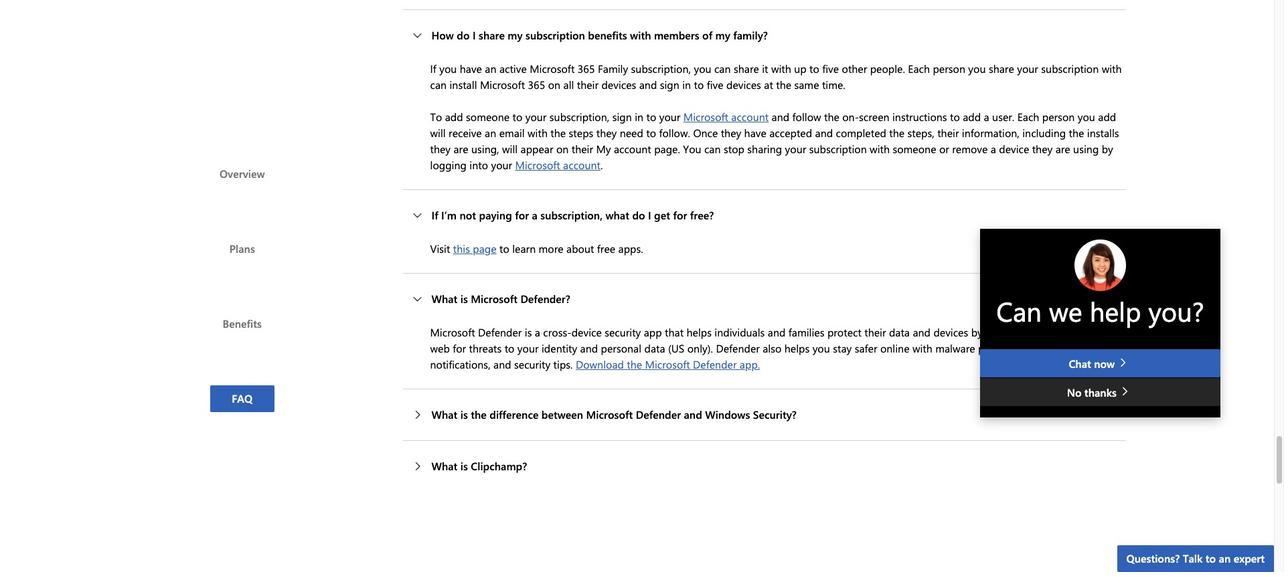 Task type: locate. For each thing, give the bounding box(es) containing it.
1 horizontal spatial by
[[1102, 142, 1113, 156]]

by up malware
[[971, 325, 983, 339]]

you
[[439, 62, 457, 76], [694, 62, 711, 76], [968, 62, 986, 76], [1078, 110, 1095, 124], [812, 341, 830, 356]]

they down the including
[[1032, 142, 1053, 156]]

a up the visit this page to learn more about free apps.
[[532, 208, 538, 222]]

your down accepted at the top
[[785, 142, 806, 156]]

0 vertical spatial account
[[731, 110, 769, 124]]

0 horizontal spatial account
[[563, 158, 600, 172]]

download the microsoft defender app. link
[[576, 358, 760, 372]]

individuals
[[715, 325, 765, 339]]

helps up only).
[[687, 325, 712, 339]]

it
[[762, 62, 768, 76]]

is left clipchamp?
[[460, 459, 468, 473]]

0 horizontal spatial are
[[454, 142, 468, 156]]

1 vertical spatial person
[[1042, 110, 1075, 124]]

we
[[1049, 293, 1082, 329]]

1 vertical spatial in
[[635, 110, 643, 124]]

information,
[[962, 126, 1019, 140]]

1 vertical spatial security
[[1078, 341, 1114, 356]]

accepted
[[769, 126, 812, 140]]

are
[[454, 142, 468, 156], [1055, 142, 1070, 156]]

free
[[597, 242, 615, 256]]

1 horizontal spatial someone
[[893, 142, 936, 156]]

an for if
[[485, 62, 496, 76]]

how
[[431, 28, 454, 42]]

1 horizontal spatial do
[[632, 208, 645, 222]]

for
[[515, 208, 529, 222], [673, 208, 687, 222], [453, 341, 466, 356]]

each right people.
[[908, 62, 930, 76]]

to add someone to your subscription, sign in to your microsoft account
[[430, 110, 769, 124]]

1 my from the left
[[508, 28, 523, 42]]

in
[[682, 78, 691, 92], [635, 110, 643, 124]]

0 horizontal spatial person
[[933, 62, 965, 76]]

1 vertical spatial helps
[[784, 341, 810, 356]]

will
[[430, 126, 446, 140], [502, 142, 518, 156]]

have inside "and follow the on-screen instructions to add a user. each person you add will receive an email with the steps they need to follow. once they have accepted and completed the steps, their information, including the installs they are using, will appear on their my account page. you can stop sharing your subscription with someone or remove a device they are using by logging into your"
[[744, 126, 766, 140]]

0 horizontal spatial microsoft account link
[[515, 158, 600, 172]]

email
[[499, 126, 525, 140]]

five up once
[[707, 78, 723, 92]]

have up 'install'
[[460, 62, 482, 76]]

1 horizontal spatial person
[[1042, 110, 1075, 124]]

what is the difference between microsoft defender and windows security? button
[[403, 390, 1126, 441]]

0 vertical spatial in
[[682, 78, 691, 92]]

1 horizontal spatial have
[[744, 126, 766, 140]]

the left difference
[[471, 408, 487, 422]]

defender inside what is the difference between microsoft defender and windows security? dropdown button
[[636, 408, 681, 422]]

on
[[548, 78, 560, 92], [556, 142, 569, 156]]

0 vertical spatial person
[[933, 62, 965, 76]]

0 vertical spatial on
[[548, 78, 560, 92]]

1 vertical spatial subscription,
[[549, 110, 609, 124]]

can
[[714, 62, 731, 76], [430, 78, 447, 92], [704, 142, 721, 156]]

1 vertical spatial by
[[971, 325, 983, 339]]

notifications,
[[430, 358, 490, 372]]

to
[[430, 110, 442, 124]]

subscription, inside dropdown button
[[540, 208, 603, 222]]

0 vertical spatial what
[[431, 292, 458, 306]]

you up 'installs'
[[1078, 110, 1095, 124]]

using,
[[471, 142, 499, 156]]

chat now
[[1069, 356, 1118, 371]]

someone
[[466, 110, 510, 124], [893, 142, 936, 156]]

of
[[702, 28, 712, 42]]

device inside microsoft defender is a cross-device security app that helps individuals and families protect their data and devices by continuously scanning the web for threats to your identity and personal data (us only). defender also helps you stay safer online with malware protection, real-time security notifications, and security tips.
[[571, 325, 602, 339]]

including
[[1022, 126, 1066, 140]]

is for microsoft
[[460, 292, 468, 306]]

to up once
[[694, 78, 704, 92]]

if
[[430, 62, 436, 76], [431, 208, 438, 222]]

the
[[776, 78, 791, 92], [824, 110, 839, 124], [551, 126, 566, 140], [889, 126, 905, 140], [1069, 126, 1084, 140], [1094, 325, 1109, 339], [627, 358, 642, 372], [471, 408, 487, 422]]

1 horizontal spatial will
[[502, 142, 518, 156]]

2 vertical spatial security
[[514, 358, 550, 372]]

0 horizontal spatial five
[[707, 78, 723, 92]]

five
[[822, 62, 839, 76], [707, 78, 723, 92]]

0 horizontal spatial do
[[457, 28, 470, 42]]

a left cross-
[[535, 325, 540, 339]]

365 left 'all'
[[528, 78, 545, 92]]

microsoft down (us
[[645, 358, 690, 372]]

0 horizontal spatial in
[[635, 110, 643, 124]]

1 vertical spatial account
[[614, 142, 651, 156]]

get
[[654, 208, 670, 222]]

0 vertical spatial microsoft account link
[[683, 110, 769, 124]]

personal
[[601, 341, 641, 356]]

the inside microsoft defender is a cross-device security app that helps individuals and families protect their data and devices by continuously scanning the web for threats to your identity and personal data (us only). defender also helps you stay safer online with malware protection, real-time security notifications, and security tips.
[[1094, 325, 1109, 339]]

an left active
[[485, 62, 496, 76]]

their up safer
[[864, 325, 886, 339]]

overview button
[[210, 160, 274, 187]]

an left expert
[[1219, 552, 1231, 566]]

same
[[794, 78, 819, 92]]

1 horizontal spatial 365
[[578, 62, 595, 76]]

clipchamp?
[[471, 459, 527, 473]]

your right into on the top left of the page
[[491, 158, 512, 172]]

1 horizontal spatial sign
[[660, 78, 679, 92]]

a inside microsoft defender is a cross-device security app that helps individuals and families protect their data and devices by continuously scanning the web for threats to your identity and personal data (us only). defender also helps you stay safer online with malware protection, real-time security notifications, and security tips.
[[535, 325, 540, 339]]

family?
[[733, 28, 768, 42]]

on up "microsoft account ."
[[556, 142, 569, 156]]

are left using
[[1055, 142, 1070, 156]]

3 add from the left
[[1098, 110, 1116, 124]]

1 vertical spatial what
[[431, 408, 458, 422]]

sign up follow.
[[660, 78, 679, 92]]

an inside the if you have an active microsoft 365 family subscription, you can share it with up to five other people. each person you share your subscription with can install microsoft 365 on all their devices and sign in to five devices at the same time.
[[485, 62, 496, 76]]

each up the including
[[1017, 110, 1039, 124]]

devices
[[601, 78, 636, 92], [726, 78, 761, 92], [933, 325, 968, 339]]

for right get in the right top of the page
[[673, 208, 687, 222]]

microsoft down appear
[[515, 158, 560, 172]]

2 add from the left
[[963, 110, 981, 124]]

the down personal
[[627, 358, 642, 372]]

by inside microsoft defender is a cross-device security app that helps individuals and families protect their data and devices by continuously scanning the web for threats to your identity and personal data (us only). defender also helps you stay safer online with malware protection, real-time security notifications, and security tips.
[[971, 325, 983, 339]]

subscription, up steps
[[549, 110, 609, 124]]

families
[[788, 325, 824, 339]]

is inside the 'what is microsoft defender?' dropdown button
[[460, 292, 468, 306]]

0 vertical spatial an
[[485, 62, 496, 76]]

1 vertical spatial device
[[571, 325, 602, 339]]

2 horizontal spatial security
[[1078, 341, 1114, 356]]

this
[[453, 242, 470, 256]]

app
[[644, 325, 662, 339]]

what
[[431, 292, 458, 306], [431, 408, 458, 422], [431, 459, 458, 473]]

if inside if i'm not paying for a subscription, what do i get for free? dropdown button
[[431, 208, 438, 222]]

1 vertical spatial microsoft account link
[[515, 158, 600, 172]]

have up 'sharing'
[[744, 126, 766, 140]]

between
[[541, 408, 583, 422]]

an inside "and follow the on-screen instructions to add a user. each person you add will receive an email with the steps they need to follow. once they have accepted and completed the steps, their information, including the installs they are using, will appear on their my account page. you can stop sharing your subscription with someone or remove a device they are using by logging into your"
[[485, 126, 496, 140]]

what up web
[[431, 292, 458, 306]]

defender down download the microsoft defender app.
[[636, 408, 681, 422]]

0 horizontal spatial sign
[[612, 110, 632, 124]]

on-
[[842, 110, 859, 124]]

1 horizontal spatial account
[[614, 142, 651, 156]]

0 vertical spatial if
[[430, 62, 436, 76]]

person inside "and follow the on-screen instructions to add a user. each person you add will receive an email with the steps they need to follow. once they have accepted and completed the steps, their information, including the installs they are using, will appear on their my account page. you can stop sharing your subscription with someone or remove a device they are using by logging into your"
[[1042, 110, 1075, 124]]

your up the including
[[1017, 62, 1038, 76]]

security up personal
[[605, 325, 641, 339]]

for right paying
[[515, 208, 529, 222]]

i right how
[[473, 28, 476, 42]]

account
[[731, 110, 769, 124], [614, 142, 651, 156], [563, 158, 600, 172]]

0 horizontal spatial each
[[908, 62, 930, 76]]

2 horizontal spatial add
[[1098, 110, 1116, 124]]

device down information,
[[999, 142, 1029, 156]]

microsoft
[[530, 62, 575, 76], [480, 78, 525, 92], [683, 110, 728, 124], [515, 158, 560, 172], [471, 292, 517, 306], [430, 325, 475, 339], [645, 358, 690, 372], [586, 408, 633, 422]]

devices down family
[[601, 78, 636, 92]]

0 horizontal spatial have
[[460, 62, 482, 76]]

in up "need"
[[635, 110, 643, 124]]

0 vertical spatial data
[[889, 325, 910, 339]]

subscription inside the if you have an active microsoft 365 family subscription, you can share it with up to five other people. each person you share your subscription with can install microsoft 365 on all their devices and sign in to five devices at the same time.
[[1041, 62, 1099, 76]]

more
[[539, 242, 563, 256]]

microsoft account .
[[515, 158, 603, 172]]

0 vertical spatial five
[[822, 62, 839, 76]]

i'm
[[441, 208, 457, 222]]

helps
[[687, 325, 712, 339], [784, 341, 810, 356]]

is inside what is clipchamp? dropdown button
[[460, 459, 468, 473]]

for inside microsoft defender is a cross-device security app that helps individuals and families protect their data and devices by continuously scanning the web for threats to your identity and personal data (us only). defender also helps you stay safer online with malware protection, real-time security notifications, and security tips.
[[453, 341, 466, 356]]

account down my
[[563, 158, 600, 172]]

1 horizontal spatial device
[[999, 142, 1029, 156]]

subscription, up "about"
[[540, 208, 603, 222]]

1 horizontal spatial each
[[1017, 110, 1039, 124]]

a up information,
[[984, 110, 989, 124]]

to right up
[[809, 62, 819, 76]]

sign inside the if you have an active microsoft 365 family subscription, you can share it with up to five other people. each person you share your subscription with can install microsoft 365 on all their devices and sign in to five devices at the same time.
[[660, 78, 679, 92]]

0 vertical spatial helps
[[687, 325, 712, 339]]

to right threats
[[505, 341, 514, 356]]

in inside the if you have an active microsoft 365 family subscription, you can share it with up to five other people. each person you share your subscription with can install microsoft 365 on all their devices and sign in to five devices at the same time.
[[682, 78, 691, 92]]

account down "need"
[[614, 142, 651, 156]]

a inside dropdown button
[[532, 208, 538, 222]]

to right "need"
[[646, 126, 656, 140]]

2 horizontal spatial account
[[731, 110, 769, 124]]

microsoft account link
[[683, 110, 769, 124], [515, 158, 600, 172]]

2 horizontal spatial share
[[989, 62, 1014, 76]]

plans
[[229, 241, 255, 255]]

1 vertical spatial on
[[556, 142, 569, 156]]

in up follow.
[[682, 78, 691, 92]]

1 vertical spatial someone
[[893, 142, 936, 156]]

(us
[[668, 341, 684, 356]]

if left the i'm
[[431, 208, 438, 222]]

to up page.
[[646, 110, 656, 124]]

0 horizontal spatial subscription
[[526, 28, 585, 42]]

0 vertical spatial will
[[430, 126, 446, 140]]

you up information,
[[968, 62, 986, 76]]

not
[[460, 208, 476, 222]]

1 horizontal spatial subscription
[[809, 142, 867, 156]]

benefits button
[[210, 310, 274, 337]]

someone down steps,
[[893, 142, 936, 156]]

will down to
[[430, 126, 446, 140]]

is down this
[[460, 292, 468, 306]]

0 vertical spatial security
[[605, 325, 641, 339]]

0 vertical spatial have
[[460, 62, 482, 76]]

the left on-
[[824, 110, 839, 124]]

0 vertical spatial each
[[908, 62, 930, 76]]

share up active
[[479, 28, 505, 42]]

i
[[473, 28, 476, 42], [648, 208, 651, 222]]

1 vertical spatial data
[[644, 341, 665, 356]]

what down 'notifications,'
[[431, 408, 458, 422]]

your
[[1017, 62, 1038, 76], [525, 110, 547, 124], [659, 110, 680, 124], [785, 142, 806, 156], [491, 158, 512, 172], [517, 341, 539, 356]]

can
[[996, 293, 1042, 329]]

1 horizontal spatial are
[[1055, 142, 1070, 156]]

1 vertical spatial can
[[430, 78, 447, 92]]

is inside what is the difference between microsoft defender and windows security? dropdown button
[[460, 408, 468, 422]]

your inside microsoft defender is a cross-device security app that helps individuals and families protect their data and devices by continuously scanning the web for threats to your identity and personal data (us only). defender also helps you stay safer online with malware protection, real-time security notifications, and security tips.
[[517, 341, 539, 356]]

1 horizontal spatial add
[[963, 110, 981, 124]]

my right of
[[715, 28, 730, 42]]

sign
[[660, 78, 679, 92], [612, 110, 632, 124]]

add up 'installs'
[[1098, 110, 1116, 124]]

subscription inside "and follow the on-screen instructions to add a user. each person you add will receive an email with the steps they need to follow. once they have accepted and completed the steps, their information, including the installs they are using, will appear on their my account page. you can stop sharing your subscription with someone or remove a device they are using by logging into your"
[[809, 142, 867, 156]]

person up the including
[[1042, 110, 1075, 124]]

with
[[630, 28, 651, 42], [771, 62, 791, 76], [1102, 62, 1122, 76], [528, 126, 548, 140], [870, 142, 890, 156], [912, 341, 932, 356]]

1 horizontal spatial security
[[605, 325, 641, 339]]

stop
[[724, 142, 744, 156]]

and inside dropdown button
[[684, 408, 702, 422]]

what is clipchamp?
[[431, 459, 527, 473]]

microsoft up threats
[[471, 292, 517, 306]]

share
[[479, 28, 505, 42], [734, 62, 759, 76], [989, 62, 1014, 76]]

have inside the if you have an active microsoft 365 family subscription, you can share it with up to five other people. each person you share your subscription with can install microsoft 365 on all their devices and sign in to five devices at the same time.
[[460, 62, 482, 76]]

microsoft right between
[[586, 408, 633, 422]]

five up time.
[[822, 62, 839, 76]]

1 add from the left
[[445, 110, 463, 124]]

0 vertical spatial someone
[[466, 110, 510, 124]]

microsoft down active
[[480, 78, 525, 92]]

0 horizontal spatial device
[[571, 325, 602, 339]]

an for questions?
[[1219, 552, 1231, 566]]

for up 'notifications,'
[[453, 341, 466, 356]]

helps down families
[[784, 341, 810, 356]]

2 vertical spatial subscription
[[809, 142, 867, 156]]

download
[[576, 358, 624, 372]]

with right the benefits
[[630, 28, 651, 42]]

account up 'sharing'
[[731, 110, 769, 124]]

1 vertical spatial 365
[[528, 78, 545, 92]]

an inside questions? talk to an expert dropdown button
[[1219, 552, 1231, 566]]

add up information,
[[963, 110, 981, 124]]

1 horizontal spatial helps
[[784, 341, 810, 356]]

and inside the if you have an active microsoft 365 family subscription, you can share it with up to five other people. each person you share your subscription with can install microsoft 365 on all their devices and sign in to five devices at the same time.
[[639, 78, 657, 92]]

1 horizontal spatial in
[[682, 78, 691, 92]]

add right to
[[445, 110, 463, 124]]

what for what is the difference between microsoft defender and windows security?
[[431, 408, 458, 422]]

they up my
[[596, 126, 617, 140]]

365 left family
[[578, 62, 595, 76]]

they up logging
[[430, 142, 451, 156]]

are down receive
[[454, 142, 468, 156]]

chat now button
[[980, 349, 1220, 377]]

you left stay
[[812, 341, 830, 356]]

their up or
[[937, 126, 959, 140]]

1 vertical spatial i
[[648, 208, 651, 222]]

can left 'install'
[[430, 78, 447, 92]]

now
[[1094, 356, 1115, 371]]

on inside "and follow the on-screen instructions to add a user. each person you add will receive an email with the steps they need to follow. once they have accepted and completed the steps, their information, including the installs they are using, will appear on their my account page. you can stop sharing your subscription with someone or remove a device they are using by logging into your"
[[556, 142, 569, 156]]

share left it
[[734, 62, 759, 76]]

devices inside microsoft defender is a cross-device security app that helps individuals and families protect their data and devices by continuously scanning the web for threats to your identity and personal data (us only). defender also helps you stay safer online with malware protection, real-time security notifications, and security tips.
[[933, 325, 968, 339]]

you inside "and follow the on-screen instructions to add a user. each person you add will receive an email with the steps they need to follow. once they have accepted and completed the steps, their information, including the installs they are using, will appear on their my account page. you can stop sharing your subscription with someone or remove a device they are using by logging into your"
[[1078, 110, 1095, 124]]

benefits
[[223, 316, 262, 330]]

is left difference
[[460, 408, 468, 422]]

threats
[[469, 341, 502, 356]]

1 vertical spatial an
[[485, 126, 496, 140]]

0 vertical spatial subscription
[[526, 28, 585, 42]]

each
[[908, 62, 930, 76], [1017, 110, 1039, 124]]

device inside "and follow the on-screen instructions to add a user. each person you add will receive an email with the steps they need to follow. once they have accepted and completed the steps, their information, including the installs they are using, will appear on their my account page. you can stop sharing your subscription with someone or remove a device they are using by logging into your"
[[999, 142, 1029, 156]]

1 vertical spatial will
[[502, 142, 518, 156]]

0 vertical spatial can
[[714, 62, 731, 76]]

2 horizontal spatial subscription
[[1041, 62, 1099, 76]]

if inside the if you have an active microsoft 365 family subscription, you can share it with up to five other people. each person you share your subscription with can install microsoft 365 on all their devices and sign in to five devices at the same time.
[[430, 62, 436, 76]]

microsoft up 'all'
[[530, 62, 575, 76]]

what is microsoft defender? button
[[403, 274, 1126, 325]]

0 vertical spatial by
[[1102, 142, 1113, 156]]

0 horizontal spatial for
[[453, 341, 466, 356]]

time
[[1054, 341, 1075, 356]]

0 vertical spatial do
[[457, 28, 470, 42]]

my up active
[[508, 28, 523, 42]]

0 horizontal spatial my
[[508, 28, 523, 42]]

devices up malware
[[933, 325, 968, 339]]

with right it
[[771, 62, 791, 76]]

can inside "and follow the on-screen instructions to add a user. each person you add will receive an email with the steps they need to follow. once they have accepted and completed the steps, their information, including the installs they are using, will appear on their my account page. you can stop sharing your subscription with someone or remove a device they are using by logging into your"
[[704, 142, 721, 156]]

2 what from the top
[[431, 408, 458, 422]]

devices left at
[[726, 78, 761, 92]]

3 what from the top
[[431, 459, 458, 473]]

the up "chat now" button on the right bottom of the page
[[1094, 325, 1109, 339]]

1 horizontal spatial microsoft account link
[[683, 110, 769, 124]]

1 vertical spatial if
[[431, 208, 438, 222]]

share up user.
[[989, 62, 1014, 76]]

1 vertical spatial subscription
[[1041, 62, 1099, 76]]

do inside if i'm not paying for a subscription, what do i get for free? dropdown button
[[632, 208, 645, 222]]

subscription, inside the if you have an active microsoft 365 family subscription, you can share it with up to five other people. each person you share your subscription with can install microsoft 365 on all their devices and sign in to five devices at the same time.
[[631, 62, 691, 76]]

subscription, down members
[[631, 62, 691, 76]]

do
[[457, 28, 470, 42], [632, 208, 645, 222]]

members
[[654, 28, 699, 42]]

security up chat now
[[1078, 341, 1114, 356]]

if down how
[[430, 62, 436, 76]]

1 horizontal spatial my
[[715, 28, 730, 42]]

cross-
[[543, 325, 571, 339]]

questions? talk to an expert
[[1126, 552, 1265, 566]]

2 vertical spatial what
[[431, 459, 458, 473]]

1 vertical spatial sign
[[612, 110, 632, 124]]

1 what from the top
[[431, 292, 458, 306]]

0 vertical spatial device
[[999, 142, 1029, 156]]

2 vertical spatial subscription,
[[540, 208, 603, 222]]

also
[[763, 341, 782, 356]]

subscription,
[[631, 62, 691, 76], [549, 110, 609, 124], [540, 208, 603, 222]]

1 horizontal spatial data
[[889, 325, 910, 339]]

1 vertical spatial have
[[744, 126, 766, 140]]

0 horizontal spatial helps
[[687, 325, 712, 339]]

0 horizontal spatial i
[[473, 28, 476, 42]]

add
[[445, 110, 463, 124], [963, 110, 981, 124], [1098, 110, 1116, 124]]

to right instructions
[[950, 110, 960, 124]]

defender down individuals
[[716, 341, 760, 356]]



Task type: describe. For each thing, give the bounding box(es) containing it.
into
[[470, 158, 488, 172]]

sharing
[[747, 142, 782, 156]]

your up appear
[[525, 110, 547, 124]]

defender up threats
[[478, 325, 522, 339]]

how do i share my subscription benefits with members of my family?
[[431, 28, 768, 42]]

person inside the if you have an active microsoft 365 family subscription, you can share it with up to five other people. each person you share your subscription with can install microsoft 365 on all their devices and sign in to five devices at the same time.
[[933, 62, 965, 76]]

family
[[598, 62, 628, 76]]

if for if you have an active microsoft 365 family subscription, you can share it with up to five other people. each person you share your subscription with can install microsoft 365 on all their devices and sign in to five devices at the same time.
[[430, 62, 436, 76]]

microsoft inside what is the difference between microsoft defender and windows security? dropdown button
[[586, 408, 633, 422]]

remove
[[952, 142, 988, 156]]

protection,
[[978, 341, 1029, 356]]

how do i share my subscription benefits with members of my family? button
[[403, 10, 1126, 61]]

what is microsoft defender?
[[431, 292, 570, 306]]

the inside dropdown button
[[471, 408, 487, 422]]

1 horizontal spatial devices
[[726, 78, 761, 92]]

page
[[473, 242, 496, 256]]

overview
[[220, 166, 265, 180]]

questions?
[[1126, 552, 1180, 566]]

steps
[[569, 126, 593, 140]]

what is the difference between microsoft defender and windows security?
[[431, 408, 797, 422]]

what is clipchamp? button
[[403, 441, 1126, 492]]

receive
[[449, 126, 482, 140]]

2 vertical spatial account
[[563, 158, 600, 172]]

0 horizontal spatial 365
[[528, 78, 545, 92]]

if you have an active microsoft 365 family subscription, you can share it with up to five other people. each person you share your subscription with can install microsoft 365 on all their devices and sign in to five devices at the same time.
[[430, 62, 1122, 92]]

to up email
[[512, 110, 522, 124]]

if for if i'm not paying for a subscription, what do i get for free?
[[431, 208, 438, 222]]

my
[[596, 142, 611, 156]]

is inside microsoft defender is a cross-device security app that helps individuals and families protect their data and devices by continuously scanning the web for threats to your identity and personal data (us only). defender also helps you stay safer online with malware protection, real-time security notifications, and security tips.
[[525, 325, 532, 339]]

visit this page to learn more about free apps.
[[430, 242, 643, 256]]

online
[[880, 341, 909, 356]]

at
[[764, 78, 773, 92]]

each inside "and follow the on-screen instructions to add a user. each person you add will receive an email with the steps they need to follow. once they have accepted and completed the steps, their information, including the installs they are using, will appear on their my account page. you can stop sharing your subscription with someone or remove a device they are using by logging into your"
[[1017, 110, 1039, 124]]

subscription inside dropdown button
[[526, 28, 585, 42]]

can we help you?
[[996, 293, 1204, 329]]

apps.
[[618, 242, 643, 256]]

account inside "and follow the on-screen instructions to add a user. each person you add will receive an email with the steps they need to follow. once they have accepted and completed the steps, their information, including the installs they are using, will appear on their my account page. you can stop sharing your subscription with someone or remove a device they are using by logging into your"
[[614, 142, 651, 156]]

to inside microsoft defender is a cross-device security app that helps individuals and families protect their data and devices by continuously scanning the web for threats to your identity and personal data (us only). defender also helps you stay safer online with malware protection, real-time security notifications, and security tips.
[[505, 341, 514, 356]]

your inside the if you have an active microsoft 365 family subscription, you can share it with up to five other people. each person you share your subscription with can install microsoft 365 on all their devices and sign in to five devices at the same time.
[[1017, 62, 1038, 76]]

tips.
[[553, 358, 573, 372]]

web
[[430, 341, 450, 356]]

other
[[842, 62, 867, 76]]

time.
[[822, 78, 845, 92]]

2 my from the left
[[715, 28, 730, 42]]

what for what is clipchamp?
[[431, 459, 458, 473]]

safer
[[855, 341, 877, 356]]

0 horizontal spatial someone
[[466, 110, 510, 124]]

user.
[[992, 110, 1014, 124]]

with down completed
[[870, 142, 890, 156]]

the left steps,
[[889, 126, 905, 140]]

no thanks button
[[980, 378, 1220, 407]]

0 horizontal spatial devices
[[601, 78, 636, 92]]

is for clipchamp?
[[460, 459, 468, 473]]

2 horizontal spatial for
[[673, 208, 687, 222]]

a down information,
[[991, 142, 996, 156]]

with up appear
[[528, 126, 548, 140]]

on inside the if you have an active microsoft 365 family subscription, you can share it with up to five other people. each person you share your subscription with can install microsoft 365 on all their devices and sign in to five devices at the same time.
[[548, 78, 560, 92]]

their inside microsoft defender is a cross-device security app that helps individuals and families protect their data and devices by continuously scanning the web for threats to your identity and personal data (us only). defender also helps you stay safer online with malware protection, real-time security notifications, and security tips.
[[864, 325, 886, 339]]

once
[[693, 126, 718, 140]]

active
[[499, 62, 527, 76]]

defender down only).
[[693, 358, 737, 372]]

download the microsoft defender app.
[[576, 358, 760, 372]]

need
[[620, 126, 643, 140]]

or
[[939, 142, 949, 156]]

0 horizontal spatial security
[[514, 358, 550, 372]]

0 horizontal spatial data
[[644, 341, 665, 356]]

1 horizontal spatial share
[[734, 62, 759, 76]]

microsoft inside microsoft defender is a cross-device security app that helps individuals and families protect their data and devices by continuously scanning the web for threats to your identity and personal data (us only). defender also helps you stay safer online with malware protection, real-time security notifications, and security tips.
[[430, 325, 475, 339]]

protect
[[827, 325, 861, 339]]

expert
[[1234, 552, 1265, 566]]

you inside microsoft defender is a cross-device security app that helps individuals and families protect their data and devices by continuously scanning the web for threats to your identity and personal data (us only). defender also helps you stay safer online with malware protection, real-time security notifications, and security tips.
[[812, 341, 830, 356]]

share inside dropdown button
[[479, 28, 505, 42]]

what for what is microsoft defender?
[[431, 292, 458, 306]]

is for the
[[460, 408, 468, 422]]

do inside how do i share my subscription benefits with members of my family? dropdown button
[[457, 28, 470, 42]]

1 horizontal spatial i
[[648, 208, 651, 222]]

to inside dropdown button
[[1206, 552, 1216, 566]]

if i'm not paying for a subscription, what do i get for free?
[[431, 208, 714, 222]]

installs
[[1087, 126, 1119, 140]]

they up 'stop'
[[721, 126, 741, 140]]

you up 'install'
[[439, 62, 457, 76]]

if i'm not paying for a subscription, what do i get for free? button
[[403, 190, 1126, 241]]

to left learn
[[499, 242, 509, 256]]

0 vertical spatial 365
[[578, 62, 595, 76]]

the inside the if you have an active microsoft 365 family subscription, you can share it with up to five other people. each person you share your subscription with can install microsoft 365 on all their devices and sign in to five devices at the same time.
[[776, 78, 791, 92]]

with inside dropdown button
[[630, 28, 651, 42]]

real-
[[1032, 341, 1054, 356]]

malware
[[935, 341, 975, 356]]

paying
[[479, 208, 512, 222]]

0 horizontal spatial will
[[430, 126, 446, 140]]

someone inside "and follow the on-screen instructions to add a user. each person you add will receive an email with the steps they need to follow. once they have accepted and completed the steps, their information, including the installs they are using, will appear on their my account page. you can stop sharing your subscription with someone or remove a device they are using by logging into your"
[[893, 142, 936, 156]]

people.
[[870, 62, 905, 76]]

each inside the if you have an active microsoft 365 family subscription, you can share it with up to five other people. each person you share your subscription with can install microsoft 365 on all their devices and sign in to five devices at the same time.
[[908, 62, 930, 76]]

1 are from the left
[[454, 142, 468, 156]]

difference
[[490, 408, 539, 422]]

1 horizontal spatial for
[[515, 208, 529, 222]]

all
[[563, 78, 574, 92]]

no
[[1067, 386, 1081, 400]]

about
[[566, 242, 594, 256]]

their down steps
[[572, 142, 593, 156]]

steps,
[[907, 126, 934, 140]]

1 horizontal spatial five
[[822, 62, 839, 76]]

defender?
[[520, 292, 570, 306]]

you
[[683, 142, 701, 156]]

visit
[[430, 242, 450, 256]]

scanning
[[1049, 325, 1091, 339]]

faq button
[[210, 385, 274, 412]]

what
[[605, 208, 629, 222]]

with inside microsoft defender is a cross-device security app that helps individuals and families protect their data and devices by continuously scanning the web for threats to your identity and personal data (us only). defender also helps you stay safer online with malware protection, real-time security notifications, and security tips.
[[912, 341, 932, 356]]

you down of
[[694, 62, 711, 76]]

microsoft inside the 'what is microsoft defender?' dropdown button
[[471, 292, 517, 306]]

completed
[[836, 126, 886, 140]]

that
[[665, 325, 684, 339]]

instructions
[[892, 110, 947, 124]]

follow
[[792, 110, 821, 124]]

2 are from the left
[[1055, 142, 1070, 156]]

the up using
[[1069, 126, 1084, 140]]

your up follow.
[[659, 110, 680, 124]]

appear
[[521, 142, 553, 156]]

talk
[[1183, 552, 1203, 566]]

install
[[450, 78, 477, 92]]

by inside "and follow the on-screen instructions to add a user. each person you add will receive an email with the steps they need to follow. once they have accepted and completed the steps, their information, including the installs they are using, will appear on their my account page. you can stop sharing your subscription with someone or remove a device they are using by logging into your"
[[1102, 142, 1113, 156]]

chat
[[1069, 356, 1091, 371]]

the left steps
[[551, 126, 566, 140]]

with up 'installs'
[[1102, 62, 1122, 76]]

their inside the if you have an active microsoft 365 family subscription, you can share it with up to five other people. each person you share your subscription with can install microsoft 365 on all their devices and sign in to five devices at the same time.
[[577, 78, 599, 92]]

this page link
[[453, 242, 496, 256]]

app.
[[740, 358, 760, 372]]

and follow the on-screen instructions to add a user. each person you add will receive an email with the steps they need to follow. once they have accepted and completed the steps, their information, including the installs they are using, will appear on their my account page. you can stop sharing your subscription with someone or remove a device they are using by logging into your
[[430, 110, 1119, 172]]

microsoft defender is a cross-device security app that helps individuals and families protect their data and devices by continuously scanning the web for threats to your identity and personal data (us only). defender also helps you stay safer online with malware protection, real-time security notifications, and security tips.
[[430, 325, 1114, 372]]

you?
[[1148, 293, 1204, 329]]

identity
[[542, 341, 577, 356]]

0 vertical spatial i
[[473, 28, 476, 42]]

plans button
[[210, 235, 274, 262]]

no thanks
[[1067, 386, 1120, 400]]

thanks
[[1084, 386, 1117, 400]]

microsoft up once
[[683, 110, 728, 124]]

free?
[[690, 208, 714, 222]]



Task type: vqa. For each thing, say whether or not it's contained in the screenshot.
Pricing within FOR BUSINESS element
no



